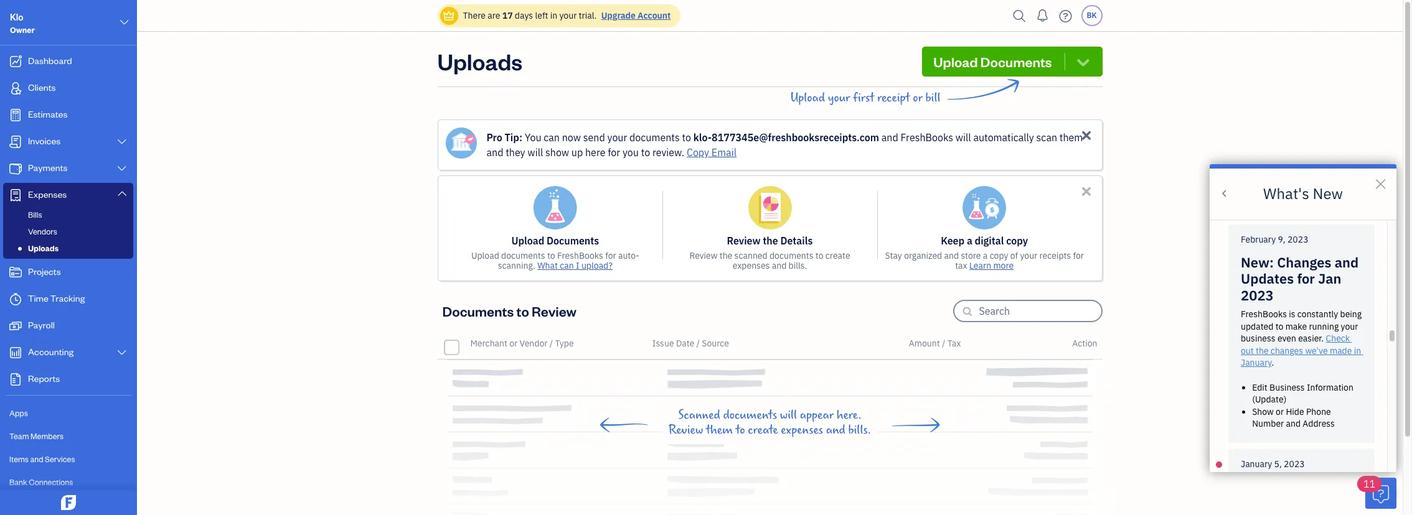 Task type: locate. For each thing, give the bounding box(es) containing it.
0 horizontal spatial will
[[528, 146, 543, 159]]

time tracking link
[[3, 287, 133, 313]]

review
[[727, 235, 761, 247], [690, 250, 718, 262], [532, 303, 577, 320], [669, 423, 703, 438]]

will inside scanned documents will appear here. review them to create expenses and bills.
[[780, 409, 797, 423]]

january down out
[[1241, 358, 1272, 369]]

are
[[488, 10, 500, 21]]

expenses inside review the details review the scanned documents to create expenses and bills.
[[733, 260, 770, 272]]

upload up bill
[[934, 53, 978, 70]]

2023 for february 9, 2023
[[1288, 234, 1309, 246]]

1 vertical spatial can
[[560, 260, 574, 272]]

1 vertical spatial expenses
[[781, 423, 823, 438]]

your right the of
[[1020, 250, 1038, 262]]

1 vertical spatial the
[[720, 250, 733, 262]]

number
[[1252, 419, 1284, 430]]

1 horizontal spatial create
[[826, 250, 850, 262]]

2 horizontal spatial freshbooks
[[1241, 309, 1287, 320]]

0 vertical spatial create
[[826, 250, 850, 262]]

1 january from the top
[[1241, 358, 1272, 369]]

0 horizontal spatial freshbooks
[[557, 250, 603, 262]]

documents down the details
[[770, 250, 814, 262]]

0 vertical spatial or
[[913, 91, 923, 105]]

upload documents down search image
[[934, 53, 1052, 70]]

1 horizontal spatial bills.
[[848, 423, 871, 438]]

1 horizontal spatial them
[[1060, 131, 1083, 144]]

/ left type button on the bottom
[[550, 338, 553, 349]]

a right 'store'
[[983, 250, 988, 262]]

1 vertical spatial copy
[[990, 250, 1009, 262]]

to inside upload documents to freshbooks for auto- scanning.
[[547, 250, 555, 262]]

stay organized and store a copy of your receipts for tax
[[885, 250, 1084, 272]]

0 horizontal spatial expenses
[[733, 260, 770, 272]]

the up scanned
[[763, 235, 778, 247]]

and inside "edit business information (update) show or hide phone number and address"
[[1286, 419, 1301, 430]]

0 vertical spatial freshbooks
[[901, 131, 953, 144]]

they
[[506, 146, 525, 159]]

them right scan
[[1060, 131, 1083, 144]]

project image
[[8, 267, 23, 279]]

upgrade
[[601, 10, 636, 21]]

create
[[826, 250, 850, 262], [748, 423, 778, 438]]

projects
[[28, 266, 61, 278]]

2023 up updated
[[1241, 286, 1274, 304]]

/ left tax at the right bottom
[[942, 338, 946, 349]]

copy up the of
[[1006, 235, 1028, 247]]

chevron large down image up expenses link
[[116, 164, 128, 174]]

2 vertical spatial chevron large down image
[[116, 348, 128, 358]]

create inside scanned documents will appear here. review them to create expenses and bills.
[[748, 423, 778, 438]]

will for and
[[956, 131, 971, 144]]

copy
[[1006, 235, 1028, 247], [990, 250, 1009, 262]]

1 horizontal spatial the
[[763, 235, 778, 247]]

hide
[[1286, 407, 1304, 418]]

or left vendor in the left bottom of the page
[[510, 338, 518, 349]]

2023 right 9, in the right top of the page
[[1288, 234, 1309, 246]]

1 horizontal spatial a
[[983, 250, 988, 262]]

for inside stay organized and store a copy of your receipts for tax
[[1073, 250, 1084, 262]]

0 vertical spatial will
[[956, 131, 971, 144]]

0 vertical spatial chevron large down image
[[116, 137, 128, 147]]

1 vertical spatial january
[[1241, 459, 1272, 470]]

for
[[608, 146, 620, 159], [605, 250, 616, 262], [1073, 250, 1084, 262], [1297, 270, 1315, 288]]

documents inside scanned documents will appear here. review them to create expenses and bills.
[[723, 409, 777, 423]]

payroll link
[[3, 314, 133, 339]]

chevrondown image
[[1075, 53, 1092, 70]]

estimates link
[[3, 103, 133, 128]]

1 vertical spatial create
[[748, 423, 778, 438]]

uploads down there
[[437, 47, 523, 76]]

2 vertical spatial freshbooks
[[1241, 309, 1287, 320]]

documents inside upload documents to freshbooks for auto- scanning.
[[501, 250, 545, 262]]

in right made
[[1354, 346, 1361, 357]]

appear
[[800, 409, 834, 423]]

check out the changes we've made in january link
[[1241, 333, 1363, 369]]

review down scanned
[[669, 423, 703, 438]]

them down scanned
[[706, 423, 733, 438]]

business
[[1270, 382, 1305, 393]]

review the details review the scanned documents to create expenses and bills.
[[690, 235, 850, 272]]

freshbooks inside freshbooks is constantly being updated to make running your business even easier.
[[1241, 309, 1287, 320]]

and down hide
[[1286, 419, 1301, 430]]

action
[[1073, 338, 1098, 349]]

1 vertical spatial will
[[528, 146, 543, 159]]

keep
[[941, 235, 965, 247]]

a inside stay organized and store a copy of your receipts for tax
[[983, 250, 988, 262]]

bills. inside review the details review the scanned documents to create expenses and bills.
[[789, 260, 807, 272]]

expenses link
[[3, 183, 133, 207]]

create inside review the details review the scanned documents to create expenses and bills.
[[826, 250, 850, 262]]

out
[[1241, 346, 1254, 357]]

0 vertical spatial a
[[967, 235, 973, 247]]

or left hide
[[1276, 407, 1284, 418]]

klo
[[10, 11, 23, 23]]

1 vertical spatial documents
[[547, 235, 599, 247]]

1 vertical spatial chevron large down image
[[116, 164, 128, 174]]

documents right scanned
[[723, 409, 777, 423]]

1 vertical spatial in
[[1354, 346, 1361, 357]]

resource center badge image
[[1366, 478, 1397, 509]]

2 vertical spatial or
[[1276, 407, 1284, 418]]

2 vertical spatial documents
[[442, 303, 514, 320]]

1 vertical spatial upload documents
[[512, 235, 599, 247]]

1 horizontal spatial /
[[697, 338, 700, 349]]

expenses inside scanned documents will appear here. review them to create expenses and bills.
[[781, 423, 823, 438]]

freshbooks
[[901, 131, 953, 144], [557, 250, 603, 262], [1241, 309, 1287, 320]]

1 vertical spatial chevron large down image
[[116, 189, 128, 199]]

documents down search image
[[981, 53, 1052, 70]]

estimates
[[28, 108, 67, 120]]

bills. down the details
[[789, 260, 807, 272]]

stay
[[885, 250, 902, 262]]

and down "pro"
[[487, 146, 503, 159]]

1 horizontal spatial freshbooks
[[901, 131, 953, 144]]

and down here.
[[826, 423, 846, 438]]

0 horizontal spatial documents
[[442, 303, 514, 320]]

or
[[913, 91, 923, 105], [510, 338, 518, 349], [1276, 407, 1284, 418]]

create for will
[[748, 423, 778, 438]]

documents up 'review.'
[[630, 131, 680, 144]]

chevron large down image inside accounting link
[[116, 348, 128, 358]]

keep a digital copy
[[941, 235, 1028, 247]]

even
[[1278, 333, 1296, 345]]

new:
[[1241, 253, 1274, 271]]

0 horizontal spatial or
[[510, 338, 518, 349]]

copy inside stay organized and store a copy of your receipts for tax
[[990, 250, 1009, 262]]

and down 'keep' at the right of page
[[944, 250, 959, 262]]

can
[[544, 131, 560, 144], [560, 260, 574, 272]]

2 vertical spatial 2023
[[1284, 459, 1305, 470]]

payment image
[[8, 163, 23, 175]]

klo owner
[[10, 11, 35, 35]]

0 vertical spatial documents
[[981, 53, 1052, 70]]

.
[[1272, 358, 1274, 369]]

will left appear
[[780, 409, 797, 423]]

uploads down 'vendors'
[[28, 243, 59, 253]]

/ right date
[[697, 338, 700, 349]]

report image
[[8, 374, 23, 386]]

search image
[[1010, 7, 1030, 25]]

1 vertical spatial uploads
[[28, 243, 59, 253]]

chevron large down image inside invoices link
[[116, 137, 128, 147]]

and right items at the bottom
[[30, 455, 43, 465]]

in right the left
[[550, 10, 557, 21]]

0 horizontal spatial them
[[706, 423, 733, 438]]

or left bill
[[913, 91, 923, 105]]

upload inside button
[[934, 53, 978, 70]]

will down 'you'
[[528, 146, 543, 159]]

upload up 8177345e@freshbooksreceipts.com
[[790, 91, 825, 105]]

3 / from the left
[[942, 338, 946, 349]]

documents up merchant
[[442, 303, 514, 320]]

documents
[[981, 53, 1052, 70], [547, 235, 599, 247], [442, 303, 514, 320]]

them inside the and freshbooks will automatically scan them and they will show up here for you to review.
[[1060, 131, 1083, 144]]

expenses down review the details image
[[733, 260, 770, 272]]

january inside the check out the changes we've made in january
[[1241, 358, 1272, 369]]

date
[[676, 338, 695, 349]]

now
[[562, 131, 581, 144]]

1 vertical spatial a
[[983, 250, 988, 262]]

reports link
[[3, 367, 133, 393]]

1 horizontal spatial will
[[780, 409, 797, 423]]

bank
[[9, 478, 27, 488]]

bk
[[1087, 11, 1097, 20]]

1 vertical spatial bills.
[[848, 423, 871, 438]]

1 horizontal spatial uploads
[[437, 47, 523, 76]]

a up 'store'
[[967, 235, 973, 247]]

for left the you
[[608, 146, 620, 159]]

and down receipt
[[882, 131, 898, 144]]

2 vertical spatial will
[[780, 409, 797, 423]]

0 horizontal spatial /
[[550, 338, 553, 349]]

february
[[1241, 234, 1276, 246]]

upload documents up upload documents to freshbooks for auto- scanning. on the left of the page
[[512, 235, 599, 247]]

members
[[31, 432, 64, 442]]

the inside the check out the changes we've made in january
[[1256, 346, 1269, 357]]

0 vertical spatial expenses
[[733, 260, 770, 272]]

chevron large down image
[[116, 137, 128, 147], [116, 164, 128, 174]]

payments link
[[3, 156, 133, 182]]

changes
[[1277, 253, 1332, 271]]

a
[[967, 235, 973, 247], [983, 250, 988, 262]]

2 january from the top
[[1241, 459, 1272, 470]]

bills. inside scanned documents will appear here. review them to create expenses and bills.
[[848, 423, 871, 438]]

0 horizontal spatial create
[[748, 423, 778, 438]]

review up the type
[[532, 303, 577, 320]]

0 horizontal spatial bills.
[[789, 260, 807, 272]]

1 horizontal spatial upload documents
[[934, 53, 1052, 70]]

documents inside review the details review the scanned documents to create expenses and bills.
[[770, 250, 814, 262]]

bank connections
[[9, 478, 73, 488]]

for left the 'auto-'
[[605, 250, 616, 262]]

1 horizontal spatial in
[[1354, 346, 1361, 357]]

can up show
[[544, 131, 560, 144]]

2 horizontal spatial the
[[1256, 346, 1269, 357]]

items and services link
[[3, 449, 133, 471]]

first
[[853, 91, 875, 105]]

review left scanned
[[690, 250, 718, 262]]

for inside the and freshbooks will automatically scan them and they will show up here for you to review.
[[608, 146, 620, 159]]

1 vertical spatial or
[[510, 338, 518, 349]]

expenses down appear
[[781, 423, 823, 438]]

tip:
[[505, 131, 522, 144]]

0 horizontal spatial uploads
[[28, 243, 59, 253]]

bills. down here.
[[848, 423, 871, 438]]

11 button
[[1358, 476, 1397, 509]]

0 vertical spatial bills.
[[789, 260, 807, 272]]

for left jan
[[1297, 270, 1315, 288]]

Search text field
[[979, 301, 1101, 321]]

address
[[1303, 419, 1335, 430]]

2 horizontal spatial /
[[942, 338, 946, 349]]

create for details
[[826, 250, 850, 262]]

to inside scanned documents will appear here. review them to create expenses and bills.
[[736, 423, 745, 438]]

show
[[1252, 407, 1274, 418]]

documents left i
[[501, 250, 545, 262]]

the left scanned
[[720, 250, 733, 262]]

2 horizontal spatial documents
[[981, 53, 1052, 70]]

keep a digital copy image
[[963, 186, 1006, 230]]

freshbooks inside the and freshbooks will automatically scan them and they will show up here for you to review.
[[901, 131, 953, 144]]

digital
[[975, 235, 1004, 247]]

1 horizontal spatial or
[[913, 91, 923, 105]]

2023 inside the new: changes and updates for jan 2023
[[1241, 286, 1274, 304]]

chevron large down image
[[119, 15, 130, 30], [116, 189, 128, 199], [116, 348, 128, 358]]

more
[[993, 260, 1014, 272]]

upload inside upload documents to freshbooks for auto- scanning.
[[471, 250, 499, 262]]

vendors link
[[6, 224, 131, 239]]

and inside scanned documents will appear here. review them to create expenses and bills.
[[826, 423, 846, 438]]

expenses for the
[[733, 260, 770, 272]]

chevron large down image down estimates link
[[116, 137, 128, 147]]

review the details image
[[748, 186, 792, 230]]

merchant or vendor button
[[470, 338, 548, 349]]

for right receipts
[[1073, 250, 1084, 262]]

your down 'being'
[[1341, 321, 1358, 332]]

amount
[[909, 338, 940, 349]]

expenses
[[28, 189, 67, 201]]

2023 right 5,
[[1284, 459, 1305, 470]]

pro tip: you can now send your documents to klo-8177345e@freshbooksreceipts.com
[[487, 131, 879, 144]]

is
[[1289, 309, 1296, 320]]

timer image
[[8, 293, 23, 306]]

0 horizontal spatial the
[[720, 250, 733, 262]]

close image
[[1080, 184, 1094, 199]]

17
[[502, 10, 513, 21]]

and right scanned
[[772, 260, 787, 272]]

will left automatically
[[956, 131, 971, 144]]

source
[[702, 338, 729, 349]]

documents to review
[[442, 303, 577, 320]]

0 vertical spatial 2023
[[1288, 234, 1309, 246]]

type button
[[555, 338, 574, 349]]

2 horizontal spatial will
[[956, 131, 971, 144]]

2 vertical spatial the
[[1256, 346, 1269, 357]]

copy email
[[687, 146, 737, 159]]

and right changes
[[1335, 253, 1359, 271]]

the down the business
[[1256, 346, 1269, 357]]

chevron large down image inside payments link
[[116, 164, 128, 174]]

0 vertical spatial them
[[1060, 131, 1083, 144]]

0 horizontal spatial upload documents
[[512, 235, 599, 247]]

1 vertical spatial them
[[706, 423, 733, 438]]

copy email button
[[687, 145, 737, 160]]

dashboard
[[28, 55, 72, 67]]

0 vertical spatial january
[[1241, 358, 1272, 369]]

1 horizontal spatial expenses
[[781, 423, 823, 438]]

upload up "documents to review" in the bottom of the page
[[471, 250, 499, 262]]

apps link
[[3, 403, 133, 425]]

in
[[550, 10, 557, 21], [1354, 346, 1361, 357]]

main element
[[0, 0, 177, 516]]

0 horizontal spatial a
[[967, 235, 973, 247]]

january left 5,
[[1241, 459, 1272, 470]]

documents up what can i upload? on the left bottom of page
[[547, 235, 599, 247]]

0 vertical spatial can
[[544, 131, 560, 144]]

can left i
[[560, 260, 574, 272]]

0 vertical spatial in
[[550, 10, 557, 21]]

2 chevron large down image from the top
[[116, 164, 128, 174]]

1 vertical spatial freshbooks
[[557, 250, 603, 262]]

your up the you
[[607, 131, 627, 144]]

1 vertical spatial 2023
[[1241, 286, 1274, 304]]

0 vertical spatial upload documents
[[934, 53, 1052, 70]]

1 chevron large down image from the top
[[116, 137, 128, 147]]

copy left the of
[[990, 250, 1009, 262]]

chevron large down image for expenses
[[116, 189, 128, 199]]

issue date / source
[[652, 338, 729, 349]]

2 horizontal spatial or
[[1276, 407, 1284, 418]]

upload documents to freshbooks for auto- scanning.
[[471, 250, 639, 272]]



Task type: vqa. For each thing, say whether or not it's contained in the screenshot.
create corresponding to Details
yes



Task type: describe. For each thing, give the bounding box(es) containing it.
organized
[[904, 250, 942, 262]]

team
[[9, 432, 29, 442]]

client image
[[8, 82, 23, 95]]

source button
[[702, 338, 729, 349]]

bill
[[926, 91, 941, 105]]

we've
[[1305, 346, 1328, 357]]

0 horizontal spatial in
[[550, 10, 557, 21]]

×
[[1374, 171, 1387, 194]]

bills. for review the details review the scanned documents to create expenses and bills.
[[789, 260, 807, 272]]

freshbooks inside upload documents to freshbooks for auto- scanning.
[[557, 250, 603, 262]]

review.
[[653, 146, 684, 159]]

0 vertical spatial chevron large down image
[[119, 15, 130, 30]]

or inside "edit business information (update) show or hide phone number and address"
[[1276, 407, 1284, 418]]

what's
[[1264, 184, 1310, 204]]

payments
[[28, 162, 68, 174]]

owner
[[10, 25, 35, 35]]

expense image
[[8, 189, 23, 202]]

left
[[535, 10, 548, 21]]

payroll
[[28, 319, 55, 331]]

klo-
[[694, 131, 712, 144]]

scanned documents will appear here. review them to create expenses and bills.
[[669, 409, 871, 438]]

clients
[[28, 82, 56, 93]]

chevron large down image for payments
[[116, 164, 128, 174]]

money image
[[8, 320, 23, 333]]

auto-
[[618, 250, 639, 262]]

to inside freshbooks is constantly being updated to make running your business even easier.
[[1276, 321, 1284, 332]]

invoice image
[[8, 136, 23, 148]]

accounting link
[[3, 341, 133, 366]]

receipts
[[1040, 250, 1071, 262]]

2023 for january 5, 2023
[[1284, 459, 1305, 470]]

1 / from the left
[[550, 338, 553, 349]]

will for scanned
[[780, 409, 797, 423]]

details
[[781, 235, 813, 247]]

bills
[[28, 210, 42, 220]]

notifications image
[[1033, 3, 1053, 28]]

issue date button
[[652, 338, 695, 349]]

services
[[45, 455, 75, 465]]

information
[[1307, 382, 1354, 393]]

× button
[[1374, 171, 1387, 194]]

and inside main 'element'
[[30, 455, 43, 465]]

scanned
[[735, 250, 768, 262]]

upload documents button
[[922, 47, 1103, 77]]

new: changes and updates for jan 2023
[[1241, 253, 1362, 304]]

0 vertical spatial copy
[[1006, 235, 1028, 247]]

chart image
[[8, 347, 23, 359]]

bills link
[[6, 207, 131, 222]]

2 / from the left
[[697, 338, 700, 349]]

amount / tax
[[909, 338, 961, 349]]

bk button
[[1081, 5, 1103, 26]]

for inside upload documents to freshbooks for auto- scanning.
[[605, 250, 616, 262]]

here
[[585, 146, 606, 159]]

automatically
[[974, 131, 1034, 144]]

what
[[537, 260, 558, 272]]

here.
[[837, 409, 862, 423]]

invoices
[[28, 135, 61, 147]]

review up scanned
[[727, 235, 761, 247]]

running
[[1309, 321, 1339, 332]]

you
[[525, 131, 541, 144]]

bills. for scanned documents will appear here. review them to create expenses and bills.
[[848, 423, 871, 438]]

vendor
[[520, 338, 548, 349]]

and inside review the details review the scanned documents to create expenses and bills.
[[772, 260, 787, 272]]

estimate image
[[8, 109, 23, 121]]

jan
[[1318, 270, 1342, 288]]

changes
[[1271, 346, 1303, 357]]

upload documents image
[[533, 186, 577, 230]]

upload up scanning.
[[512, 235, 544, 247]]

1 horizontal spatial documents
[[547, 235, 599, 247]]

tax button
[[948, 338, 961, 349]]

8177345e@freshbooksreceipts.com
[[712, 131, 879, 144]]

edit
[[1252, 382, 1268, 393]]

january 5, 2023
[[1241, 459, 1305, 470]]

apps
[[9, 409, 28, 418]]

9,
[[1278, 234, 1286, 246]]

check out the changes we've made in january
[[1241, 333, 1363, 369]]

your left trial.
[[559, 10, 577, 21]]

11
[[1364, 478, 1376, 491]]

go to help image
[[1056, 7, 1076, 25]]

freshbooks image
[[59, 496, 78, 511]]

and inside stay organized and store a copy of your receipts for tax
[[944, 250, 959, 262]]

crown image
[[442, 9, 456, 22]]

you
[[623, 146, 639, 159]]

pro
[[487, 131, 502, 144]]

projects link
[[3, 260, 133, 286]]

tax
[[948, 338, 961, 349]]

what's new
[[1264, 184, 1343, 204]]

of
[[1011, 250, 1018, 262]]

and inside the new: changes and updates for jan 2023
[[1335, 253, 1359, 271]]

1 horizontal spatial can
[[560, 260, 574, 272]]

amount button
[[909, 338, 940, 349]]

chevron large down image for invoices
[[116, 137, 128, 147]]

0 vertical spatial the
[[763, 235, 778, 247]]

expenses for documents
[[781, 423, 823, 438]]

upload documents button
[[922, 47, 1103, 77]]

uploads link
[[6, 241, 131, 256]]

your inside stay organized and store a copy of your receipts for tax
[[1020, 250, 1038, 262]]

0 horizontal spatial can
[[544, 131, 560, 144]]

uploads inside main 'element'
[[28, 243, 59, 253]]

what's new group
[[1210, 0, 1397, 516]]

edit business information (update) show or hide phone number and address
[[1252, 382, 1356, 430]]

days
[[515, 10, 533, 21]]

5,
[[1274, 459, 1282, 470]]

scan
[[1037, 131, 1057, 144]]

issue
[[652, 338, 674, 349]]

close image
[[1080, 128, 1094, 143]]

them inside scanned documents will appear here. review them to create expenses and bills.
[[706, 423, 733, 438]]

to inside review the details review the scanned documents to create expenses and bills.
[[816, 250, 824, 262]]

review inside scanned documents will appear here. review them to create expenses and bills.
[[669, 423, 703, 438]]

team members
[[9, 432, 64, 442]]

for inside the new: changes and updates for jan 2023
[[1297, 270, 1315, 288]]

bank connections link
[[3, 472, 133, 494]]

in inside the check out the changes we've made in january
[[1354, 346, 1361, 357]]

constantly
[[1298, 309, 1338, 320]]

and freshbooks will automatically scan them and they will show up here for you to review.
[[487, 131, 1083, 159]]

store
[[961, 250, 981, 262]]

send
[[583, 131, 605, 144]]

dashboard image
[[8, 55, 23, 68]]

merchant
[[470, 338, 508, 349]]

your inside freshbooks is constantly being updated to make running your business even easier.
[[1341, 321, 1358, 332]]

check
[[1326, 333, 1350, 345]]

0 vertical spatial uploads
[[437, 47, 523, 76]]

documents inside button
[[981, 53, 1052, 70]]

upload documents inside button
[[934, 53, 1052, 70]]

scanned
[[678, 409, 720, 423]]

chevron large down image for accounting
[[116, 348, 128, 358]]

to inside the and freshbooks will automatically scan them and they will show up here for you to review.
[[641, 146, 650, 159]]

reports
[[28, 373, 60, 385]]

there
[[463, 10, 486, 21]]

(update)
[[1252, 394, 1287, 406]]

your left first
[[828, 91, 850, 105]]

february 9, 2023
[[1241, 234, 1309, 246]]

updates
[[1241, 270, 1294, 288]]

scanning.
[[498, 260, 535, 272]]



